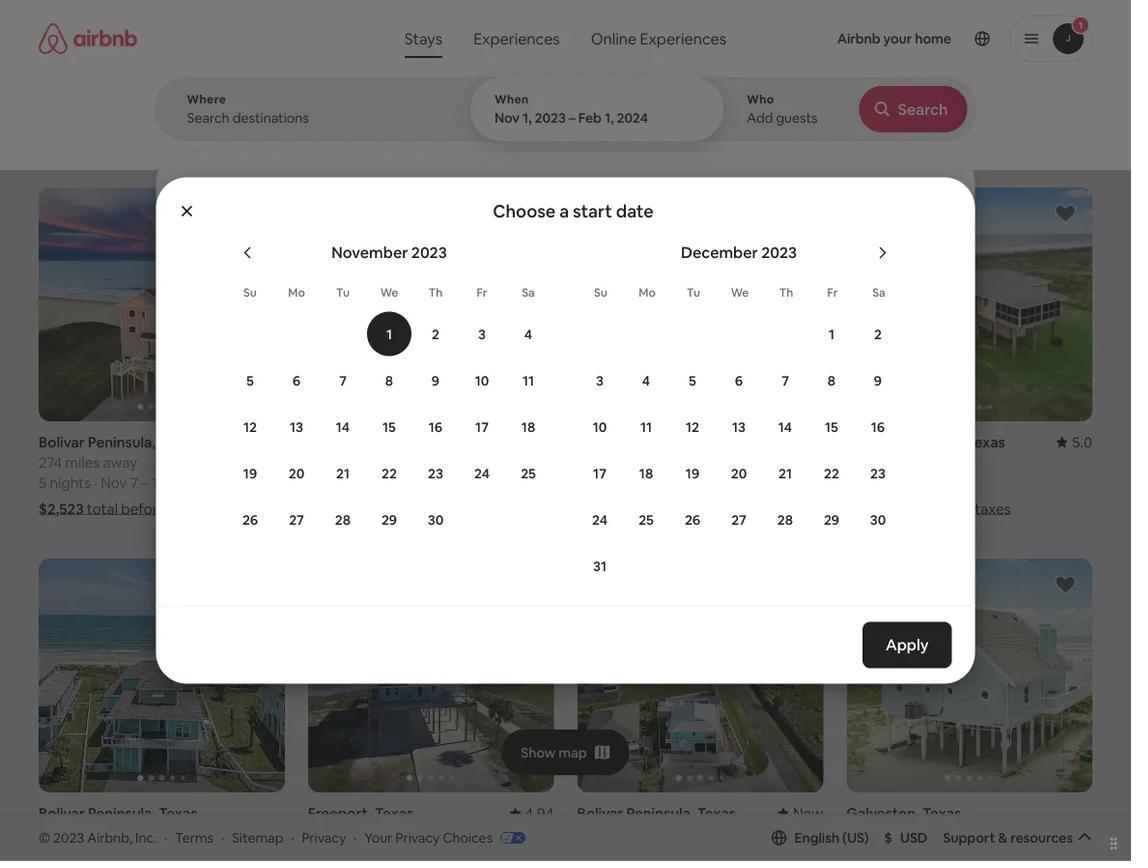 Task type: locate. For each thing, give the bounding box(es) containing it.
0 horizontal spatial 28
[[335, 511, 351, 528]]

1 horizontal spatial 26
[[685, 511, 701, 528]]

0 vertical spatial add to wishlist: galveston, texas image
[[516, 202, 539, 225]]

0 horizontal spatial 18 button
[[506, 405, 552, 449]]

taxes for $1,708 total before taxes
[[706, 499, 742, 518]]

18 for the bottommost 18 button
[[640, 464, 654, 482]]

show
[[521, 744, 556, 761]]

english (us)
[[795, 829, 870, 847]]

beach inside galveston, texas terramar beach
[[911, 824, 952, 843]]

experiences right the online
[[640, 29, 727, 48]]

5 nights down 283
[[578, 473, 630, 492]]

november
[[332, 243, 408, 262]]

before right $2,523 at the bottom of the page
[[121, 499, 166, 518]]

th down december 2023
[[780, 285, 794, 300]]

· inside bolivar peninsula, texas 274 miles away 5 nights · nov 7 – 12 $2,523 total before taxes
[[94, 473, 98, 492]]

25 down nov 12 – 17
[[639, 511, 654, 528]]

start
[[573, 200, 613, 222]]

2 15 from the left
[[826, 418, 839, 435]]

tu down december
[[687, 285, 701, 300]]

1 vertical spatial beach
[[911, 824, 952, 843]]

1 vertical spatial 4 button
[[623, 358, 670, 403]]

2 2 from the left
[[875, 325, 883, 343]]

new place to stay image
[[778, 804, 824, 823]]

1 8 from the left
[[386, 372, 394, 389]]

28 button left $2,168
[[763, 497, 809, 542]]

22 button up $3,766 total before taxes on the bottom of the page
[[366, 451, 413, 495]]

1 horizontal spatial 6 button
[[716, 358, 763, 403]]

28
[[335, 511, 351, 528], [778, 511, 794, 528]]

beach
[[356, 453, 397, 472], [911, 824, 952, 843]]

4 down "when's"
[[525, 325, 533, 343]]

0 horizontal spatial 24
[[475, 464, 490, 482]]

1 26 button from the left
[[227, 497, 274, 542]]

privacy down 'freeport,'
[[302, 829, 346, 846]]

2 horizontal spatial 6
[[735, 372, 743, 389]]

1 horizontal spatial 9
[[875, 372, 883, 389]]

1 horizontal spatial 5 button
[[670, 358, 716, 403]]

1 16 button from the left
[[413, 405, 459, 449]]

1 mo from the left
[[288, 285, 305, 300]]

1 1 button from the left
[[366, 312, 413, 356]]

0 vertical spatial 18
[[522, 418, 536, 435]]

texas inside bolivar peninsula, texas 273 miles away
[[159, 804, 198, 823]]

–
[[569, 109, 576, 127], [141, 473, 149, 492], [409, 473, 416, 492], [686, 473, 694, 492]]

9
[[432, 372, 440, 389], [875, 372, 883, 389]]

1 th from the left
[[429, 285, 443, 300]]

1 27 from the left
[[289, 511, 304, 528]]

nights up $2,168
[[858, 473, 899, 492]]

17 for the bottom the 17 button
[[594, 464, 607, 482]]

0 horizontal spatial 1,
[[523, 109, 532, 127]]

27
[[289, 511, 304, 528], [732, 511, 747, 528]]

24 up 31 button
[[593, 511, 608, 528]]

19 left pirates
[[243, 464, 257, 482]]

privacy right your
[[396, 829, 440, 846]]

$1,708
[[578, 499, 621, 518]]

privacy
[[302, 829, 346, 846], [396, 829, 440, 846]]

miles down 'freeport,'
[[336, 824, 371, 843]]

1 we from the left
[[381, 285, 399, 300]]

22 button
[[366, 451, 413, 495], [809, 451, 855, 495]]

31 button
[[577, 544, 623, 588]]

$2,168
[[847, 499, 890, 518]]

274 up $2,523 at the bottom of the page
[[39, 453, 62, 472]]

29 for 2nd 29 button from the left
[[824, 511, 840, 528]]

2 28 from the left
[[778, 511, 794, 528]]

17 button up $1,708
[[577, 451, 623, 495]]

4 for the leftmost 4 button
[[525, 325, 533, 343]]

countryside
[[276, 143, 343, 158]]

274 inside bolivar peninsula, texas 274 miles away 5 nights · nov 7 – 12 $2,523 total before taxes
[[39, 453, 62, 472]]

bolivar up $2,523 at the bottom of the page
[[39, 433, 85, 451]]

2 2 button from the left
[[855, 312, 902, 356]]

bolivar inside bolivar peninsula, texas 274 miles away 5 nights $2,168 total before taxes
[[847, 433, 893, 451]]

0 vertical spatial 4 button
[[506, 312, 552, 356]]

0 horizontal spatial 14 button
[[320, 405, 366, 449]]

pirates
[[308, 453, 353, 472]]

terms
[[175, 829, 214, 846]]

galveston, inside the galveston, texas 283 miles away
[[578, 433, 651, 451]]

1 horizontal spatial 29 button
[[809, 497, 855, 542]]

2 12 button from the left
[[670, 405, 716, 449]]

24 button up 31 button
[[577, 497, 623, 542]]

0 horizontal spatial galveston,
[[308, 433, 381, 451]]

5.0 out of 5 average rating image
[[1057, 433, 1093, 451]]

total inside "button"
[[937, 127, 963, 142]]

peninsula, for bolivar peninsula, texas 274 miles away 5 nights · nov 7 – 12 $2,523 total before taxes
[[88, 433, 156, 451]]

1 horizontal spatial 24
[[593, 511, 608, 528]]

1 13 from the left
[[290, 418, 303, 435]]

1 22 from the left
[[382, 464, 397, 482]]

10 button
[[459, 358, 506, 403], [577, 405, 623, 449]]

$ usd
[[885, 829, 928, 847]]

1 horizontal spatial 21
[[779, 464, 793, 482]]

galveston, up 283
[[578, 433, 651, 451]]

0 horizontal spatial mo
[[288, 285, 305, 300]]

1 9 from the left
[[432, 372, 440, 389]]

bolivar right 4.94 at left bottom
[[578, 804, 624, 823]]

december
[[681, 243, 759, 262]]

21
[[336, 464, 350, 482], [779, 464, 793, 482]]

away for bolivar peninsula, texas 273 miles away
[[104, 824, 138, 843]]

2 16 from the left
[[872, 418, 886, 435]]

0 horizontal spatial 2 button
[[413, 312, 459, 356]]

6 for 2nd 6 button from right
[[293, 372, 301, 389]]

1 2 button from the left
[[413, 312, 459, 356]]

miles for bolivar peninsula, texas 274 miles away 5 nights $2,168 total before taxes
[[874, 453, 908, 472]]

17 button
[[459, 405, 506, 449], [577, 451, 623, 495]]

sitemap link
[[232, 829, 284, 846]]

1 horizontal spatial 26 button
[[670, 497, 716, 542]]

28 button down pirates
[[320, 497, 366, 542]]

8
[[386, 372, 394, 389], [828, 372, 836, 389]]

peninsula, inside bolivar peninsula, texas 273 miles away
[[88, 804, 156, 823]]

0 horizontal spatial 25 button
[[506, 451, 552, 495]]

5 nights down pirates
[[308, 473, 360, 492]]

add to wishlist: galveston, texas image for pirates beach
[[516, 202, 539, 225]]

we down december 2023
[[731, 285, 749, 300]]

1 nights from the left
[[50, 473, 91, 492]]

0 horizontal spatial 4
[[525, 325, 533, 343]]

experiences
[[474, 29, 560, 48], [640, 29, 727, 48]]

5 nights for $1,708
[[578, 473, 630, 492]]

taxes inside display total before taxes "button"
[[1004, 127, 1034, 142]]

16 button up $2,168
[[855, 405, 902, 449]]

24 right nov 1 – 6 at bottom
[[475, 464, 490, 482]]

2023 right november
[[412, 243, 447, 262]]

2 for december 2023
[[875, 325, 883, 343]]

0 horizontal spatial 22 button
[[366, 451, 413, 495]]

20 right nov 12 – 17
[[731, 464, 747, 482]]

286
[[308, 824, 333, 843]]

resources
[[1011, 829, 1074, 847]]

2 6 button from the left
[[716, 358, 763, 403]]

miles inside bolivar peninsula, texas 274 miles away 5 nights · nov 7 – 12 $2,523 total before taxes
[[65, 453, 100, 472]]

0 horizontal spatial 3 button
[[459, 312, 506, 356]]

1 21 from the left
[[336, 464, 350, 482]]

1 30 from the left
[[428, 511, 444, 528]]

1 28 button from the left
[[320, 497, 366, 542]]

1 14 button from the left
[[320, 405, 366, 449]]

10 for the bottommost "10" button
[[593, 418, 607, 435]]

0 horizontal spatial 27
[[289, 511, 304, 528]]

0 horizontal spatial 1
[[387, 325, 392, 343]]

stays button
[[389, 19, 458, 58]]

0 horizontal spatial th
[[429, 285, 443, 300]]

th down november 2023
[[429, 285, 443, 300]]

miles inside bolivar peninsula, texas 274 miles away 5 nights $2,168 total before taxes
[[874, 453, 908, 472]]

galveston, up pirates
[[308, 433, 381, 451]]

away inside bolivar peninsula, texas 273 miles away
[[104, 824, 138, 843]]

20 button
[[274, 451, 320, 495], [716, 451, 763, 495]]

0 horizontal spatial 28 button
[[320, 497, 366, 542]]

bolivar for bolivar peninsula, texas 274 miles away 5 nights $2,168 total before taxes
[[847, 433, 893, 451]]

0 horizontal spatial 29 button
[[366, 497, 413, 542]]

none search field containing 3
[[155, 0, 977, 680]]

1 19 button from the left
[[227, 451, 274, 495]]

0 horizontal spatial 9 button
[[413, 358, 459, 403]]

2 21 button from the left
[[763, 451, 809, 495]]

None search field
[[155, 0, 977, 680]]

15 button up nov 1 – 6 at bottom
[[366, 405, 413, 449]]

2023 right ©
[[53, 829, 84, 846]]

nights up $1,708
[[589, 473, 630, 492]]

1 horizontal spatial 16
[[872, 418, 886, 435]]

23 button up $3,766 total before taxes on the bottom of the page
[[413, 451, 459, 495]]

1 12 button from the left
[[227, 405, 274, 449]]

peninsula, for bolivar peninsula, texas
[[627, 804, 695, 823]]

0 horizontal spatial 2
[[432, 325, 440, 343]]

17 up $1,708
[[594, 464, 607, 482]]

2 mo from the left
[[639, 285, 656, 300]]

12
[[244, 418, 257, 435], [686, 418, 700, 435], [152, 473, 166, 492], [669, 473, 683, 492]]

1 26 from the left
[[243, 511, 258, 528]]

1 horizontal spatial 4 button
[[623, 358, 670, 403]]

2 privacy from the left
[[396, 829, 440, 846]]

4 button
[[506, 312, 552, 356], [623, 358, 670, 403]]

0 horizontal spatial privacy
[[302, 829, 346, 846]]

1 horizontal spatial 24 button
[[577, 497, 623, 542]]

1 horizontal spatial 19 button
[[670, 451, 716, 495]]

before for display
[[965, 127, 1002, 142]]

1 23 button from the left
[[413, 451, 459, 495]]

total inside bolivar peninsula, texas 274 miles away 5 nights $2,168 total before taxes
[[893, 499, 924, 518]]

17 button left 4.82
[[459, 405, 506, 449]]

total for display
[[937, 127, 963, 142]]

20 button right nov 12 – 17
[[716, 451, 763, 495]]

1 horizontal spatial 20 button
[[716, 451, 763, 495]]

peninsula, for bolivar peninsula, texas 273 miles away
[[88, 804, 156, 823]]

0 horizontal spatial 24 button
[[459, 451, 506, 495]]

9 button
[[413, 358, 459, 403], [855, 358, 902, 403]]

274 up $2,168
[[847, 453, 870, 472]]

taxes inside bolivar peninsula, texas 274 miles away 5 nights $2,168 total before taxes
[[976, 499, 1012, 518]]

nights inside bolivar peninsula, texas 274 miles away 5 nights $2,168 total before taxes
[[858, 473, 899, 492]]

miles
[[65, 453, 100, 472], [606, 453, 640, 472], [874, 453, 908, 472], [66, 824, 100, 843], [336, 824, 371, 843]]

miles inside bolivar peninsula, texas 273 miles away
[[66, 824, 100, 843]]

before inside bolivar peninsula, texas 274 miles away 5 nights · nov 7 – 12 $2,523 total before taxes
[[121, 499, 166, 518]]

2 experiences from the left
[[640, 29, 727, 48]]

8 button
[[366, 358, 413, 403], [809, 358, 855, 403]]

30 button
[[413, 497, 459, 542], [855, 497, 902, 542]]

2 23 button from the left
[[855, 451, 902, 495]]

beach inside galveston, texas pirates beach
[[356, 453, 397, 472]]

before down nov 1 – 6 at bottom
[[390, 499, 435, 518]]

bolivar inside bolivar peninsula, texas 274 miles away 5 nights · nov 7 – 12 $2,523 total before taxes
[[39, 433, 85, 451]]

6
[[293, 372, 301, 389], [735, 372, 743, 389], [419, 473, 428, 492]]

19 button left pirates
[[227, 451, 274, 495]]

display total before taxes switch
[[1042, 123, 1077, 146]]

24 button
[[459, 451, 506, 495], [577, 497, 623, 542]]

privacy inside your privacy choices link
[[396, 829, 440, 846]]

tab list inside stays tab panel
[[420, 185, 712, 227]]

miles right 283
[[606, 453, 640, 472]]

1 2 from the left
[[432, 325, 440, 343]]

$
[[885, 829, 893, 847]]

1 horizontal spatial 15 button
[[809, 405, 855, 449]]

1 horizontal spatial 17 button
[[577, 451, 623, 495]]

galveston, inside galveston, texas terramar beach
[[847, 804, 920, 823]]

1 5 nights from the left
[[308, 473, 360, 492]]

nov 1 – 6
[[370, 473, 428, 492]]

before right $2,168
[[927, 499, 972, 518]]

20 button up $3,766
[[274, 451, 320, 495]]

taxes for display total before taxes
[[1004, 127, 1034, 142]]

12 button
[[227, 405, 274, 449], [670, 405, 716, 449]]

miles inside the galveston, texas 283 miles away
[[606, 453, 640, 472]]

2 8 from the left
[[828, 372, 836, 389]]

0 vertical spatial 11 button
[[506, 358, 552, 403]]

4 nights from the left
[[858, 473, 899, 492]]

0 horizontal spatial su
[[244, 285, 257, 300]]

miles for bolivar peninsula, texas 273 miles away
[[66, 824, 100, 843]]

experiences inside button
[[474, 29, 560, 48]]

1 horizontal spatial 18 button
[[623, 451, 670, 495]]

1 5 button from the left
[[227, 358, 274, 403]]

1 horizontal spatial 5 nights
[[578, 473, 630, 492]]

1 for november 2023
[[387, 325, 392, 343]]

when nov 1, 2023 – feb 1, 2024
[[495, 92, 649, 127]]

2 5 nights from the left
[[578, 473, 630, 492]]

11 button up 4.82
[[506, 358, 552, 403]]

7
[[339, 372, 347, 389], [782, 372, 790, 389], [130, 473, 138, 492]]

274 for bolivar peninsula, texas 274 miles away 5 nights · nov 7 – 12 $2,523 total before taxes
[[39, 453, 62, 472]]

tab list
[[420, 185, 712, 227]]

bolivar up $2,168
[[847, 433, 893, 451]]

1 horizontal spatial experiences
[[640, 29, 727, 48]]

total for $3,766
[[356, 499, 387, 518]]

15
[[383, 418, 396, 435], [826, 418, 839, 435]]

0 horizontal spatial 274
[[39, 453, 62, 472]]

1 horizontal spatial 21 button
[[763, 451, 809, 495]]

1 16 from the left
[[429, 418, 443, 435]]

total right $2,523 at the bottom of the page
[[87, 499, 118, 518]]

experiences up when
[[474, 29, 560, 48]]

15 button up $2,168
[[809, 405, 855, 449]]

17 left 4.82
[[476, 418, 489, 435]]

2 30 from the left
[[871, 511, 887, 528]]

1 horizontal spatial 30 button
[[855, 497, 902, 542]]

0 horizontal spatial tu
[[336, 285, 350, 300]]

14
[[336, 418, 350, 435], [779, 418, 793, 435]]

total right $2,168
[[893, 499, 924, 518]]

nov inside bolivar peninsula, texas 274 miles away 5 nights · nov 7 – 12 $2,523 total before taxes
[[101, 473, 127, 492]]

display total before taxes button
[[878, 111, 1093, 158]]

nights up $2,523 at the bottom of the page
[[50, 473, 91, 492]]

taxes inside bolivar peninsula, texas 274 miles away 5 nights · nov 7 – 12 $2,523 total before taxes
[[169, 499, 205, 518]]

2 13 from the left
[[733, 418, 746, 435]]

profile element
[[759, 0, 1093, 77]]

29 left $2,168
[[824, 511, 840, 528]]

1 horizontal spatial 27
[[732, 511, 747, 528]]

1 horizontal spatial 8 button
[[809, 358, 855, 403]]

1 1, from the left
[[523, 109, 532, 127]]

0 horizontal spatial 11
[[523, 372, 535, 389]]

0 horizontal spatial 15 button
[[366, 405, 413, 449]]

galveston, up terramar
[[847, 804, 920, 823]]

0 horizontal spatial 6 button
[[274, 358, 320, 403]]

5 button
[[227, 358, 274, 403], [670, 358, 716, 403]]

21 button
[[320, 451, 366, 495], [763, 451, 809, 495]]

0 horizontal spatial 7 button
[[320, 358, 366, 403]]

1,
[[523, 109, 532, 127], [605, 109, 614, 127]]

16 button up nov 1 – 6 at bottom
[[413, 405, 459, 449]]

17 up $1,708 total before taxes
[[697, 473, 711, 492]]

3
[[479, 325, 486, 343], [596, 372, 604, 389], [540, 378, 592, 499]]

26 button down nov 12 – 17
[[670, 497, 716, 542]]

3 button down "when's"
[[459, 312, 506, 356]]

2 16 button from the left
[[855, 405, 902, 449]]

1 horizontal spatial 17
[[594, 464, 607, 482]]

1 horizontal spatial 13 button
[[716, 405, 763, 449]]

2 horizontal spatial 7
[[782, 372, 790, 389]]

2 fr from the left
[[828, 285, 839, 300]]

1 horizontal spatial add to wishlist: galveston, texas image
[[1055, 573, 1078, 596]]

before inside bolivar peninsula, texas 274 miles away 5 nights $2,168 total before taxes
[[927, 499, 972, 518]]

23 up $2,168
[[871, 464, 886, 482]]

1 experiences from the left
[[474, 29, 560, 48]]

23 right nov 1 – 6 at bottom
[[428, 464, 444, 482]]

0 horizontal spatial 20
[[289, 464, 305, 482]]

stays tab panel
[[155, 77, 977, 680]]

galveston, for 283
[[578, 433, 651, 451]]

16 for first 16 button from the right
[[872, 418, 886, 435]]

peninsula, inside bolivar peninsula, texas 274 miles away 5 nights · nov 7 – 12 $2,523 total before taxes
[[88, 433, 156, 451]]

taxes for $3,766 total before taxes
[[438, 499, 474, 518]]

english (us) button
[[772, 829, 870, 847]]

274 for bolivar peninsula, texas 274 miles away 5 nights $2,168 total before taxes
[[847, 453, 870, 472]]

off-the-grid
[[544, 143, 611, 158]]

before inside "button"
[[965, 127, 1002, 142]]

1 horizontal spatial 7 button
[[763, 358, 809, 403]]

tab list containing months
[[420, 185, 712, 227]]

support
[[944, 829, 996, 847]]

2 9 from the left
[[875, 372, 883, 389]]

bolivar
[[39, 433, 85, 451], [847, 433, 893, 451], [39, 804, 85, 823], [578, 804, 624, 823]]

1 274 from the left
[[39, 453, 62, 472]]

19 up $1,708 total before taxes
[[686, 464, 700, 482]]

1, right feb
[[605, 109, 614, 127]]

19 button
[[227, 451, 274, 495], [670, 451, 716, 495]]

2 27 button from the left
[[716, 497, 763, 542]]

4.94 out of 5 average rating image
[[510, 804, 554, 823]]

25 down 4.82
[[521, 464, 536, 482]]

2023 for © 2023 airbnb, inc. ·
[[53, 829, 84, 846]]

0 horizontal spatial 16 button
[[413, 405, 459, 449]]

1 horizontal spatial 2
[[875, 325, 883, 343]]

1 vertical spatial 10
[[593, 418, 607, 435]]

©
[[39, 829, 50, 846]]

total right $1,708
[[624, 499, 655, 518]]

1 horizontal spatial 7
[[339, 372, 347, 389]]

galveston, inside galveston, texas pirates beach
[[308, 433, 381, 451]]

0 vertical spatial 3 button
[[459, 312, 506, 356]]

1 button for november 2023
[[366, 312, 413, 356]]

28 down pirates
[[335, 511, 351, 528]]

17
[[476, 418, 489, 435], [594, 464, 607, 482], [697, 473, 711, 492]]

add to wishlist: galveston, texas image
[[516, 202, 539, 225], [1055, 573, 1078, 596]]

24 button left 4.82
[[459, 451, 506, 495]]

1 horizontal spatial 18
[[640, 464, 654, 482]]

2023 up off-
[[535, 109, 566, 127]]

23
[[428, 464, 444, 482], [871, 464, 886, 482]]

beach right $
[[911, 824, 952, 843]]

28 left $2,168
[[778, 511, 794, 528]]

before right "display"
[[965, 127, 1002, 142]]

29 down nov 1 – 6 at bottom
[[382, 511, 397, 528]]

2 29 from the left
[[824, 511, 840, 528]]

miles up $2,168
[[874, 453, 908, 472]]

bolivar inside bolivar peninsula, texas 273 miles away
[[39, 804, 85, 823]]

2 5 button from the left
[[670, 358, 716, 403]]

tiny homes
[[183, 143, 245, 158]]

tu down november
[[336, 285, 350, 300]]

1 14 from the left
[[336, 418, 350, 435]]

26 for 1st 26 button from right
[[685, 511, 701, 528]]

1 horizontal spatial 28
[[778, 511, 794, 528]]

1 20 button from the left
[[274, 451, 320, 495]]

1 sa from the left
[[522, 285, 535, 300]]

8 for 2nd "8" button from right
[[386, 372, 394, 389]]

3 button up the galveston, texas 283 miles away
[[577, 358, 623, 403]]

2 1 button from the left
[[809, 312, 855, 356]]

2 26 from the left
[[685, 511, 701, 528]]

texas inside the galveston, texas 283 miles away
[[654, 433, 692, 451]]

when's
[[495, 265, 555, 288]]

0 horizontal spatial beach
[[356, 453, 397, 472]]

beach for pirates
[[356, 453, 397, 472]]

20 left pirates
[[289, 464, 305, 482]]

tu
[[336, 285, 350, 300], [687, 285, 701, 300]]

0 horizontal spatial 17
[[476, 418, 489, 435]]

nights
[[50, 473, 91, 492], [319, 473, 360, 492], [589, 473, 630, 492], [858, 473, 899, 492]]

16 up $2,168
[[872, 418, 886, 435]]

2 28 button from the left
[[763, 497, 809, 542]]

0 horizontal spatial 21
[[336, 464, 350, 482]]

domes
[[382, 143, 421, 158]]

25 button left 283
[[506, 451, 552, 495]]

26 down nov 12 – 17
[[685, 511, 701, 528]]

november 2023
[[332, 243, 447, 262]]

miles up $2,523 at the bottom of the page
[[65, 453, 100, 472]]

1 13 button from the left
[[274, 405, 320, 449]]

away inside bolivar peninsula, texas 274 miles away 5 nights · nov 7 – 12 $2,523 total before taxes
[[103, 453, 137, 472]]

away for bolivar peninsula, texas 274 miles away 5 nights $2,168 total before taxes
[[911, 453, 946, 472]]

1 horizontal spatial 1
[[400, 473, 406, 492]]

2 14 from the left
[[779, 418, 793, 435]]

taxes
[[1004, 127, 1034, 142], [169, 499, 205, 518], [438, 499, 474, 518], [706, 499, 742, 518], [976, 499, 1012, 518]]

2023 inside when nov 1, 2023 – feb 1, 2024
[[535, 109, 566, 127]]

13 button
[[274, 405, 320, 449], [716, 405, 763, 449]]

1, down when
[[523, 109, 532, 127]]

away
[[103, 453, 137, 472], [643, 453, 677, 472], [911, 453, 946, 472], [104, 824, 138, 843], [374, 824, 408, 843]]

22 button up $2,168
[[809, 451, 855, 495]]

0 vertical spatial 24 button
[[459, 451, 506, 495]]

2 274 from the left
[[847, 453, 870, 472]]

2 1, from the left
[[605, 109, 614, 127]]

1 horizontal spatial privacy
[[396, 829, 440, 846]]

before down nov 12 – 17
[[658, 499, 703, 518]]

2 button for november 2023
[[413, 312, 459, 356]]

8 for 1st "8" button from right
[[828, 372, 836, 389]]

1 horizontal spatial 16 button
[[855, 405, 902, 449]]

0 horizontal spatial 7
[[130, 473, 138, 492]]

1 horizontal spatial 23
[[871, 464, 886, 482]]

1 15 from the left
[[383, 418, 396, 435]]

11 button up nov 12 – 17
[[623, 405, 670, 449]]

4 up the galveston, texas 283 miles away
[[643, 372, 651, 389]]

0 horizontal spatial 17 button
[[459, 405, 506, 449]]

29 for 1st 29 button
[[382, 511, 397, 528]]

1 29 from the left
[[382, 511, 397, 528]]

1 button for december 2023
[[809, 312, 855, 356]]

11 up 4.82
[[523, 372, 535, 389]]

26 left $3,766
[[243, 511, 258, 528]]

274 inside bolivar peninsula, texas 274 miles away 5 nights $2,168 total before taxes
[[847, 453, 870, 472]]

away inside bolivar peninsula, texas 274 miles away 5 nights $2,168 total before taxes
[[911, 453, 946, 472]]

11 up nov 12 – 17
[[641, 418, 653, 435]]

miles right the 273
[[66, 824, 100, 843]]

group
[[39, 97, 781, 172], [39, 188, 285, 421], [308, 188, 554, 421], [578, 188, 824, 421], [847, 188, 1093, 421], [39, 559, 285, 793], [308, 559, 554, 793], [578, 559, 824, 793], [847, 559, 1093, 793]]

2 sa from the left
[[873, 285, 886, 300]]

1 horizontal spatial 12 button
[[670, 405, 716, 449]]

beach up nov 1 – 6 at bottom
[[356, 453, 397, 472]]

23 button up $2,168
[[855, 451, 902, 495]]

0 horizontal spatial 5 button
[[227, 358, 274, 403]]

4 button down "when's"
[[506, 312, 552, 356]]

sa
[[522, 285, 535, 300], [873, 285, 886, 300]]

0 horizontal spatial fr
[[477, 285, 488, 300]]

0 horizontal spatial 12 button
[[227, 405, 274, 449]]

bolivar up the 273
[[39, 804, 85, 823]]

2 nights from the left
[[319, 473, 360, 492]]

26 button left $3,766
[[227, 497, 274, 542]]

total
[[937, 127, 963, 142], [87, 499, 118, 518], [356, 499, 387, 518], [624, 499, 655, 518], [893, 499, 924, 518]]

1 horizontal spatial 10 button
[[577, 405, 623, 449]]

1 vertical spatial 25
[[639, 511, 654, 528]]

19 button up $1,708 total before taxes
[[670, 451, 716, 495]]

Where field
[[187, 109, 440, 127]]

1 horizontal spatial mo
[[639, 285, 656, 300]]

2 we from the left
[[731, 285, 749, 300]]

25 button down nov 12 – 17
[[623, 497, 670, 542]]

0 horizontal spatial sa
[[522, 285, 535, 300]]

total right "display"
[[937, 127, 963, 142]]

11 button
[[506, 358, 552, 403], [623, 405, 670, 449]]

we down november 2023
[[381, 285, 399, 300]]

1 horizontal spatial 3 button
[[577, 358, 623, 403]]

bolivar for bolivar peninsula, texas 273 miles away
[[39, 804, 85, 823]]

1 fr from the left
[[477, 285, 488, 300]]

1 vertical spatial 18
[[640, 464, 654, 482]]

16 right galveston, texas pirates beach
[[429, 418, 443, 435]]

2023 right december
[[762, 243, 798, 262]]

galveston, texas 283 miles away
[[578, 433, 692, 472]]

0 horizontal spatial 29
[[382, 511, 397, 528]]

months
[[542, 197, 590, 215]]

2 13 button from the left
[[716, 405, 763, 449]]

1 horizontal spatial 23 button
[[855, 451, 902, 495]]

5
[[247, 372, 254, 389], [689, 372, 697, 389], [39, 473, 47, 492], [308, 473, 316, 492], [578, 473, 586, 492], [847, 473, 855, 492]]

1 21 button from the left
[[320, 451, 366, 495]]

total down nov 1 – 6 at bottom
[[356, 499, 387, 518]]

nights down pirates
[[319, 473, 360, 492]]

peninsula, inside bolivar peninsula, texas 274 miles away 5 nights $2,168 total before taxes
[[896, 433, 964, 451]]

2 20 button from the left
[[716, 451, 763, 495]]

274
[[39, 453, 62, 472], [847, 453, 870, 472]]

1 horizontal spatial galveston,
[[578, 433, 651, 451]]



Task type: describe. For each thing, give the bounding box(es) containing it.
support & resources button
[[944, 829, 1093, 847]]

0 horizontal spatial 11 button
[[506, 358, 552, 403]]

show map
[[521, 744, 587, 761]]

galveston, for terramar
[[847, 804, 920, 823]]

calendar application
[[206, 222, 1132, 606]]

18 for left 18 button
[[522, 418, 536, 435]]

12 inside bolivar peninsula, texas 274 miles away 5 nights · nov 7 – 12 $2,523 total before taxes
[[152, 473, 166, 492]]

where
[[187, 92, 226, 107]]

choose a start date
[[493, 200, 654, 222]]

2 19 from the left
[[686, 464, 700, 482]]

galveston, texas pirates beach
[[308, 433, 423, 472]]

add to wishlist: galveston, texas image for terramar beach
[[1055, 573, 1078, 596]]

bolivar peninsula, texas 273 miles away
[[39, 804, 198, 843]]

nov inside when nov 1, 2023 – feb 1, 2024
[[495, 109, 520, 127]]

off-
[[544, 143, 566, 158]]

1 horizontal spatial 11 button
[[623, 405, 670, 449]]

30 for 1st 30 button from right
[[871, 511, 887, 528]]

2024
[[617, 109, 649, 127]]

terramar
[[847, 824, 908, 843]]

map
[[559, 744, 587, 761]]

stays
[[405, 29, 443, 48]]

vineyards
[[642, 143, 696, 158]]

experiences button
[[458, 19, 576, 58]]

online experiences link
[[576, 19, 743, 58]]

7 inside bolivar peninsula, texas 274 miles away 5 nights · nov 7 – 12 $2,523 total before taxes
[[130, 473, 138, 492]]

1 20 from the left
[[289, 464, 305, 482]]

16 for 2nd 16 button from right
[[429, 418, 443, 435]]

usd
[[901, 829, 928, 847]]

(us)
[[843, 829, 870, 847]]

5 inside bolivar peninsula, texas 274 miles away 5 nights · nov 7 – 12 $2,523 total before taxes
[[39, 473, 47, 492]]

2 horizontal spatial 17
[[697, 473, 711, 492]]

display total before taxes
[[895, 127, 1034, 142]]

2023 for december 2023
[[762, 243, 798, 262]]

bolivar peninsula, texas 274 miles away 5 nights $2,168 total before taxes
[[847, 433, 1012, 518]]

what can we help you find? tab list
[[389, 19, 576, 58]]

date
[[616, 200, 654, 222]]

0 horizontal spatial 3
[[479, 325, 486, 343]]

1 vertical spatial 24 button
[[577, 497, 623, 542]]

texas inside the freeport, texas 286 miles away
[[375, 804, 414, 823]]

away inside the freeport, texas 286 miles away
[[374, 824, 408, 843]]

30 for first 30 button from the left
[[428, 511, 444, 528]]

2 30 button from the left
[[855, 497, 902, 542]]

bolivar peninsula, texas 274 miles away 5 nights · nov 7 – 12 $2,523 total before taxes
[[39, 433, 205, 518]]

english
[[795, 829, 840, 847]]

5.0
[[1073, 433, 1093, 451]]

10 for leftmost "10" button
[[475, 372, 489, 389]]

bolivar for bolivar peninsula, texas 274 miles away 5 nights · nov 7 – 12 $2,523 total before taxes
[[39, 433, 85, 451]]

2 9 button from the left
[[855, 358, 902, 403]]

0 horizontal spatial 4 button
[[506, 312, 552, 356]]

galveston, for pirates
[[308, 433, 381, 451]]

online experiences
[[591, 29, 727, 48]]

flexible
[[640, 197, 689, 215]]

1 27 button from the left
[[274, 497, 320, 542]]

display
[[895, 127, 934, 142]]

273
[[39, 824, 63, 843]]

bolivar for bolivar peninsula, texas
[[578, 804, 624, 823]]

sitemap
[[232, 829, 284, 846]]

17 for the left the 17 button
[[476, 418, 489, 435]]

1 30 button from the left
[[413, 497, 459, 542]]

2 20 from the left
[[731, 464, 747, 482]]

2023 for november 2023
[[412, 243, 447, 262]]

1 9 button from the left
[[413, 358, 459, 403]]

tiny
[[183, 143, 206, 158]]

5 inside bolivar peninsula, texas 274 miles away 5 nights $2,168 total before taxes
[[847, 473, 855, 492]]

freeport,
[[308, 804, 372, 823]]

1 horizontal spatial 25
[[639, 511, 654, 528]]

– inside when nov 1, 2023 – feb 1, 2024
[[569, 109, 576, 127]]

texas inside bolivar peninsula, texas 274 miles away 5 nights · nov 7 – 12 $2,523 total before taxes
[[159, 433, 198, 451]]

choose
[[493, 200, 556, 222]]

1 vertical spatial 17 button
[[577, 451, 623, 495]]

5 nights for $3,766
[[308, 473, 360, 492]]

galveston, texas terramar beach
[[847, 804, 962, 843]]

away inside the galveston, texas 283 miles away
[[643, 453, 677, 472]]

miles inside the freeport, texas 286 miles away
[[336, 824, 371, 843]]

– inside bolivar peninsula, texas 274 miles away 5 nights · nov 7 – 12 $2,523 total before taxes
[[141, 473, 149, 492]]

months button
[[519, 188, 613, 223]]

the-
[[566, 143, 589, 158]]

2 19 button from the left
[[670, 451, 716, 495]]

2 7 button from the left
[[763, 358, 809, 403]]

2 15 button from the left
[[809, 405, 855, 449]]

before for $1,708
[[658, 499, 703, 518]]

4.82
[[525, 433, 554, 451]]

freeport, texas 286 miles away
[[308, 804, 414, 843]]

6 for 1st 6 button from the right
[[735, 372, 743, 389]]

$2,523
[[39, 499, 84, 518]]

4.94
[[525, 804, 554, 823]]

texas inside bolivar peninsula, texas 274 miles away 5 nights $2,168 total before taxes
[[967, 433, 1006, 451]]

1 for december 2023
[[829, 325, 835, 343]]

choose a start date dialog
[[156, 177, 1132, 684]]

2 26 button from the left
[[670, 497, 716, 542]]

1 29 button from the left
[[366, 497, 413, 542]]

&
[[999, 829, 1008, 847]]

283
[[578, 453, 602, 472]]

2 8 button from the left
[[809, 358, 855, 403]]

your privacy choices link
[[365, 829, 526, 848]]

a
[[560, 200, 569, 222]]

beach for terramar
[[911, 824, 952, 843]]

texas inside galveston, texas terramar beach
[[923, 804, 962, 823]]

2 button for december 2023
[[855, 312, 902, 356]]

1 8 button from the left
[[366, 358, 413, 403]]

1 horizontal spatial 25 button
[[623, 497, 670, 542]]

when's your trip?
[[495, 265, 637, 288]]

2 su from the left
[[595, 285, 608, 300]]

2 th from the left
[[780, 285, 794, 300]]

when
[[495, 92, 529, 107]]

feb
[[579, 109, 602, 127]]

flexible button
[[617, 188, 712, 223]]

1 vertical spatial 24
[[593, 511, 608, 528]]

away for bolivar peninsula, texas 274 miles away 5 nights · nov 7 – 12 $2,523 total before taxes
[[103, 453, 137, 472]]

inc.
[[135, 829, 157, 846]]

bolivar peninsula, texas
[[578, 804, 737, 823]]

21 for 2nd "21" button
[[779, 464, 793, 482]]

trip?
[[599, 265, 637, 288]]

2 23 from the left
[[871, 464, 886, 482]]

total for $1,708
[[624, 499, 655, 518]]

1 6 button from the left
[[274, 358, 320, 403]]

2 22 button from the left
[[809, 451, 855, 495]]

your privacy choices
[[365, 829, 493, 846]]

terms link
[[175, 829, 214, 846]]

support & resources
[[944, 829, 1074, 847]]

4 for right 4 button
[[643, 372, 651, 389]]

1 vertical spatial 10 button
[[577, 405, 623, 449]]

1 22 button from the left
[[366, 451, 413, 495]]

31
[[594, 557, 607, 575]]

21 for 1st "21" button from the left
[[336, 464, 350, 482]]

3 nights from the left
[[589, 473, 630, 492]]

group containing off-the-grid
[[39, 97, 781, 172]]

1 7 button from the left
[[320, 358, 366, 403]]

© 2023 airbnb, inc. ·
[[39, 829, 168, 846]]

total inside bolivar peninsula, texas 274 miles away 5 nights · nov 7 – 12 $2,523 total before taxes
[[87, 499, 118, 518]]

nights inside bolivar peninsula, texas 274 miles away 5 nights · nov 7 – 12 $2,523 total before taxes
[[50, 473, 91, 492]]

2 22 from the left
[[825, 464, 840, 482]]

show map button
[[502, 729, 630, 776]]

1 vertical spatial 18 button
[[623, 451, 670, 495]]

1 15 button from the left
[[366, 405, 413, 449]]

terms · sitemap · privacy
[[175, 829, 346, 846]]

1 privacy from the left
[[302, 829, 346, 846]]

add to wishlist: bolivar peninsula, texas image
[[1055, 202, 1078, 225]]

2 14 button from the left
[[763, 405, 809, 449]]

0 vertical spatial 25
[[521, 464, 536, 482]]

1 horizontal spatial 6
[[419, 473, 428, 492]]

skiing
[[470, 143, 503, 158]]

1 vertical spatial 11
[[641, 418, 653, 435]]

1 vertical spatial 3 button
[[577, 358, 623, 403]]

1 tu from the left
[[336, 285, 350, 300]]

$1,708 total before taxes
[[578, 499, 742, 518]]

1 su from the left
[[244, 285, 257, 300]]

1 23 from the left
[[428, 464, 444, 482]]

2 29 button from the left
[[809, 497, 855, 542]]

3 inside stays tab panel
[[540, 378, 592, 499]]

new
[[794, 804, 824, 823]]

nov 12 – 17
[[640, 473, 711, 492]]

your
[[559, 265, 596, 288]]

0 vertical spatial 11
[[523, 372, 535, 389]]

december 2023
[[681, 243, 798, 262]]

2 horizontal spatial 3
[[596, 372, 604, 389]]

grid
[[589, 143, 611, 158]]

peninsula, for bolivar peninsula, texas 274 miles away 5 nights $2,168 total before taxes
[[896, 433, 964, 451]]

1 19 from the left
[[243, 464, 257, 482]]

0 horizontal spatial 10 button
[[459, 358, 506, 403]]

26 for 1st 26 button
[[243, 511, 258, 528]]

choices
[[443, 829, 493, 846]]

$3,766
[[308, 499, 353, 518]]

apply
[[886, 635, 929, 655]]

your
[[365, 829, 393, 846]]

0 vertical spatial 24
[[475, 464, 490, 482]]

2 27 from the left
[[732, 511, 747, 528]]

privacy link
[[302, 829, 346, 846]]

texas inside galveston, texas pirates beach
[[384, 433, 423, 451]]

airbnb,
[[87, 829, 132, 846]]

miles for bolivar peninsula, texas 274 miles away 5 nights · nov 7 – 12 $2,523 total before taxes
[[65, 453, 100, 472]]

homes
[[208, 143, 245, 158]]

online
[[591, 29, 637, 48]]

before for $3,766
[[390, 499, 435, 518]]

2 tu from the left
[[687, 285, 701, 300]]

2 for november 2023
[[432, 325, 440, 343]]

1 28 from the left
[[335, 511, 351, 528]]

apply button
[[863, 622, 953, 668]]



Task type: vqa. For each thing, say whether or not it's contained in the screenshot.
283
yes



